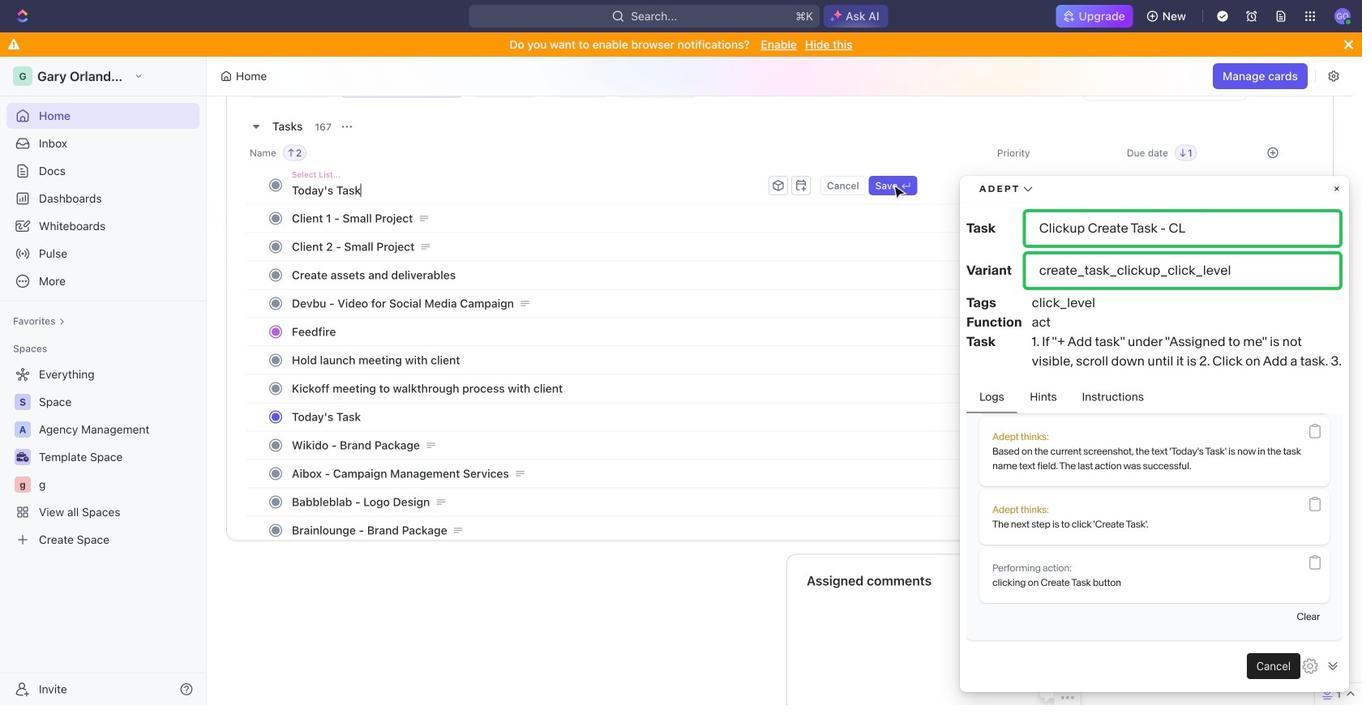 Task type: locate. For each thing, give the bounding box(es) containing it.
tree inside sidebar "navigation"
[[6, 362, 199, 553]]

gary orlando's workspace, , element
[[13, 66, 32, 86]]

agency management, , element
[[15, 422, 31, 438]]

Task name or type '/' for commands text field
[[292, 177, 765, 203]]

tree
[[6, 362, 199, 553]]

sidebar navigation
[[0, 57, 210, 705]]

g, , element
[[15, 477, 31, 493]]



Task type: vqa. For each thing, say whether or not it's contained in the screenshot.
the Sidebar navigation
yes



Task type: describe. For each thing, give the bounding box(es) containing it.
space, , element
[[15, 394, 31, 410]]

business time image
[[17, 452, 29, 462]]



